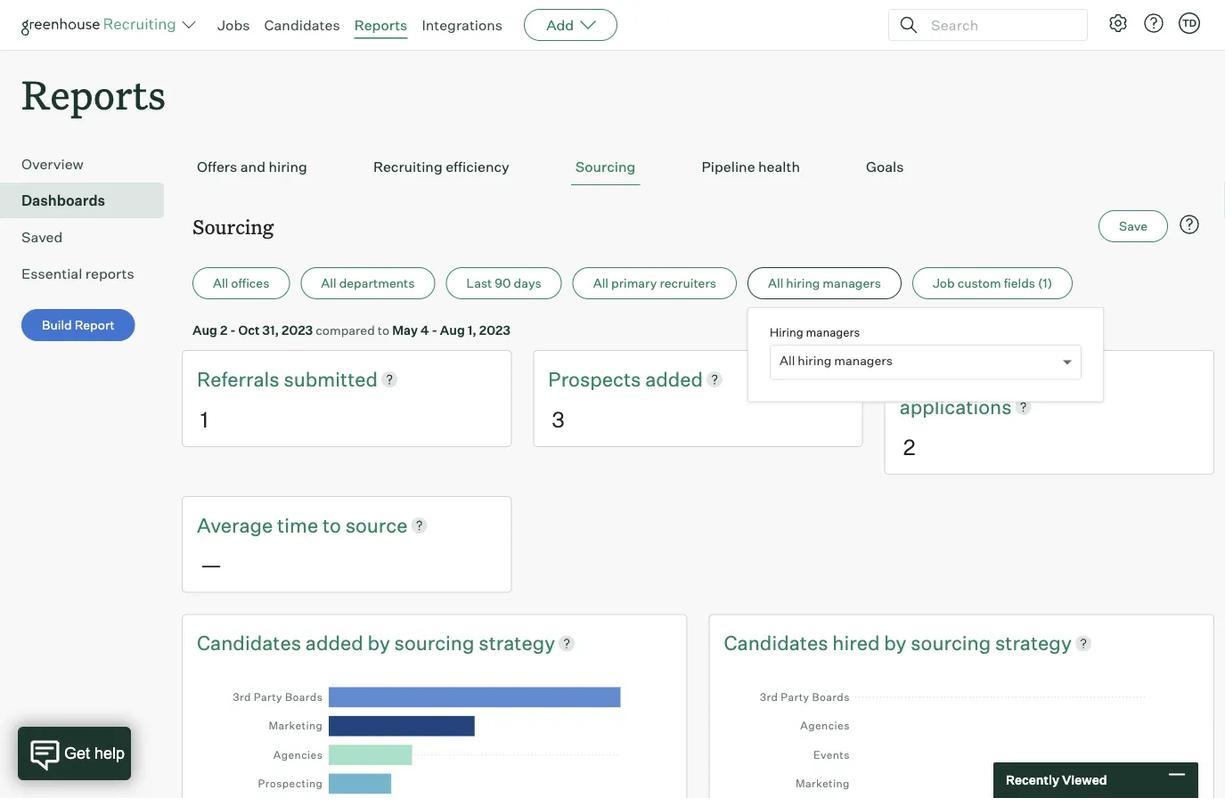 Task type: vqa. For each thing, say whether or not it's contained in the screenshot.
Build
yes



Task type: describe. For each thing, give the bounding box(es) containing it.
job custom fields (1) button
[[913, 268, 1074, 300]]

job custom fields (1)
[[933, 276, 1053, 291]]

recruiting efficiency button
[[369, 149, 514, 186]]

all for all primary recruiters 'button'
[[594, 276, 609, 291]]

1 vertical spatial managers
[[806, 325, 861, 339]]

all down hiring
[[780, 353, 796, 369]]

prospects link
[[549, 366, 646, 393]]

strategy link for candidates hired by sourcing
[[996, 630, 1072, 657]]

offers
[[197, 158, 237, 176]]

—
[[201, 552, 222, 579]]

1 horizontal spatial to
[[378, 322, 390, 338]]

hired link
[[833, 630, 885, 657]]

referrals
[[197, 367, 284, 392]]

oct
[[238, 322, 260, 338]]

1 - from the left
[[230, 322, 236, 338]]

all for all offices button
[[213, 276, 228, 291]]

goals
[[867, 158, 905, 176]]

2 vertical spatial managers
[[835, 353, 893, 369]]

dashboards
[[21, 192, 105, 210]]

sourcing link for candidates hired by sourcing
[[911, 630, 996, 657]]

may
[[392, 322, 418, 338]]

3
[[552, 406, 565, 433]]

configure image
[[1108, 12, 1130, 34]]

offers and hiring
[[197, 158, 308, 176]]

strategy link for candidates added by sourcing
[[479, 630, 556, 657]]

candidates for candidates
[[264, 16, 340, 34]]

essential
[[21, 265, 82, 283]]

1
[[201, 406, 208, 433]]

days
[[514, 276, 542, 291]]

strategy for candidates hired by sourcing
[[996, 631, 1072, 656]]

2 vertical spatial hiring
[[798, 353, 832, 369]]

all departments button
[[301, 268, 436, 300]]

source
[[346, 513, 408, 537]]

td
[[1183, 17, 1198, 29]]

efficiency
[[446, 158, 510, 176]]

all hiring managers inside 'button'
[[769, 276, 882, 291]]

last
[[467, 276, 492, 291]]

custom
[[958, 276, 1002, 291]]

1 vertical spatial to
[[323, 513, 341, 537]]

0 vertical spatial reports
[[355, 16, 408, 34]]

all primary recruiters button
[[573, 268, 737, 300]]

goals button
[[862, 149, 909, 186]]

offers and hiring button
[[193, 149, 312, 186]]

recruiters
[[660, 276, 717, 291]]

all offices button
[[193, 268, 290, 300]]

internal
[[1001, 367, 1071, 392]]

sourcing button
[[571, 149, 641, 186]]

last 90 days button
[[446, 268, 562, 300]]

2 2023 from the left
[[479, 322, 511, 338]]

1 vertical spatial all hiring managers
[[780, 353, 893, 369]]

90
[[495, 276, 511, 291]]

2 aug from the left
[[440, 322, 465, 338]]

applications
[[900, 395, 1012, 419]]

1 vertical spatial sourcing
[[193, 213, 274, 240]]

strategy for candidates added by sourcing
[[479, 631, 556, 656]]

and
[[241, 158, 266, 176]]

tab list containing offers and hiring
[[193, 149, 1205, 186]]

add
[[547, 16, 574, 34]]

health
[[759, 158, 801, 176]]

candidates for candidates hired by sourcing
[[724, 631, 829, 656]]

candidates hired by sourcing
[[724, 631, 996, 656]]

time link
[[277, 512, 323, 539]]

job
[[933, 276, 955, 291]]

saved link
[[21, 227, 157, 248]]

1 vertical spatial reports
[[21, 68, 166, 120]]

pipeline health button
[[698, 149, 805, 186]]

time
[[277, 513, 318, 537]]

build report button
[[21, 310, 135, 342]]

4
[[421, 322, 429, 338]]

all offices
[[213, 276, 270, 291]]

build
[[42, 318, 72, 333]]

recently
[[1007, 773, 1060, 789]]

compared
[[316, 322, 375, 338]]

td button
[[1180, 12, 1201, 34]]

all departments
[[321, 276, 415, 291]]

candidates added by sourcing
[[197, 631, 479, 656]]

all for all hiring managers 'button'
[[769, 276, 784, 291]]

last 90 days
[[467, 276, 542, 291]]

31,
[[262, 322, 279, 338]]

pipeline
[[702, 158, 756, 176]]

overview
[[21, 155, 84, 173]]

prospects
[[549, 367, 646, 392]]

submitted link
[[284, 366, 378, 393]]

greenhouse recruiting image
[[21, 14, 182, 36]]

number link
[[900, 366, 979, 393]]

1 horizontal spatial 2
[[904, 434, 916, 460]]

1 vertical spatial added link
[[306, 630, 368, 657]]

0 vertical spatial added
[[646, 367, 704, 392]]

source link
[[346, 512, 408, 539]]

of link
[[979, 366, 1001, 393]]

2 - from the left
[[432, 322, 438, 338]]

number of internal
[[900, 367, 1076, 392]]

internal link
[[1001, 366, 1076, 393]]

fields
[[1005, 276, 1036, 291]]

report
[[75, 318, 115, 333]]

departments
[[339, 276, 415, 291]]

dashboards link
[[21, 190, 157, 211]]

reports
[[85, 265, 134, 283]]

sourcing for candidates added by sourcing
[[395, 631, 475, 656]]



Task type: locate. For each thing, give the bounding box(es) containing it.
2023 right 1,
[[479, 322, 511, 338]]

hiring managers
[[770, 325, 861, 339]]

1 horizontal spatial by link
[[885, 630, 911, 657]]

by link
[[368, 630, 395, 657], [885, 630, 911, 657]]

reports link
[[355, 16, 408, 34]]

managers up hiring managers
[[823, 276, 882, 291]]

referrals link
[[197, 366, 284, 393]]

hiring right and
[[269, 158, 308, 176]]

xychart image
[[222, 674, 648, 799], [749, 674, 1175, 799]]

all for all departments button
[[321, 276, 337, 291]]

0 horizontal spatial sourcing
[[193, 213, 274, 240]]

overview link
[[21, 154, 157, 175]]

managers
[[823, 276, 882, 291], [806, 325, 861, 339], [835, 353, 893, 369]]

sourcing link for candidates added by sourcing
[[395, 630, 479, 657]]

hiring down hiring managers
[[798, 353, 832, 369]]

0 horizontal spatial to
[[323, 513, 341, 537]]

1 xychart image from the left
[[222, 674, 648, 799]]

hired
[[833, 631, 880, 656]]

2 strategy from the left
[[996, 631, 1072, 656]]

sourcing
[[395, 631, 475, 656], [911, 631, 992, 656]]

-
[[230, 322, 236, 338], [432, 322, 438, 338]]

(1)
[[1039, 276, 1053, 291]]

recruiting
[[373, 158, 443, 176]]

0 horizontal spatial sourcing
[[395, 631, 475, 656]]

0 vertical spatial to
[[378, 322, 390, 338]]

sourcing for candidates hired by sourcing
[[911, 631, 992, 656]]

to
[[378, 322, 390, 338], [323, 513, 341, 537]]

1 horizontal spatial aug
[[440, 322, 465, 338]]

add button
[[524, 9, 618, 41]]

1 strategy from the left
[[479, 631, 556, 656]]

submitted
[[284, 367, 378, 392]]

1 horizontal spatial sourcing link
[[911, 630, 996, 657]]

all up hiring
[[769, 276, 784, 291]]

all hiring managers up hiring managers
[[769, 276, 882, 291]]

Search text field
[[927, 12, 1072, 38]]

1 horizontal spatial added link
[[646, 366, 704, 393]]

1 horizontal spatial -
[[432, 322, 438, 338]]

2023 right 31,
[[282, 322, 313, 338]]

candidates
[[264, 16, 340, 34], [197, 631, 301, 656], [724, 631, 829, 656]]

- left oct
[[230, 322, 236, 338]]

hiring up hiring managers
[[787, 276, 821, 291]]

2023
[[282, 322, 313, 338], [479, 322, 511, 338]]

0 horizontal spatial strategy
[[479, 631, 556, 656]]

faq image
[[1180, 214, 1201, 236]]

essential reports
[[21, 265, 134, 283]]

sourcing inside button
[[576, 158, 636, 176]]

2 by link from the left
[[885, 630, 911, 657]]

candidates link
[[264, 16, 340, 34], [197, 630, 306, 657], [724, 630, 833, 657]]

jobs
[[218, 16, 250, 34]]

managers inside all hiring managers 'button'
[[823, 276, 882, 291]]

1 strategy link from the left
[[479, 630, 556, 657]]

1 vertical spatial hiring
[[787, 276, 821, 291]]

0 horizontal spatial reports
[[21, 68, 166, 120]]

of
[[979, 367, 997, 392]]

0 horizontal spatial xychart image
[[222, 674, 648, 799]]

1 sourcing link from the left
[[395, 630, 479, 657]]

to link
[[323, 512, 346, 539]]

0 horizontal spatial by link
[[368, 630, 395, 657]]

2 by from the left
[[885, 631, 907, 656]]

2 strategy link from the left
[[996, 630, 1072, 657]]

xychart image for candidates hired by sourcing
[[749, 674, 1175, 799]]

1 horizontal spatial reports
[[355, 16, 408, 34]]

- right 4
[[432, 322, 438, 338]]

0 horizontal spatial by
[[368, 631, 390, 656]]

viewed
[[1063, 773, 1108, 789]]

all hiring managers
[[769, 276, 882, 291], [780, 353, 893, 369]]

strategy link
[[479, 630, 556, 657], [996, 630, 1072, 657]]

1 by from the left
[[368, 631, 390, 656]]

sourcing link
[[395, 630, 479, 657], [911, 630, 996, 657]]

all left departments
[[321, 276, 337, 291]]

all left primary
[[594, 276, 609, 291]]

candidates link for candidates added by sourcing
[[197, 630, 306, 657]]

2 sourcing link from the left
[[911, 630, 996, 657]]

hiring inside button
[[269, 158, 308, 176]]

0 horizontal spatial strategy link
[[479, 630, 556, 657]]

0 vertical spatial all hiring managers
[[769, 276, 882, 291]]

0 horizontal spatial 2
[[220, 322, 228, 338]]

0 vertical spatial hiring
[[269, 158, 308, 176]]

all primary recruiters
[[594, 276, 717, 291]]

candidates down —
[[197, 631, 301, 656]]

recently viewed
[[1007, 773, 1108, 789]]

reports
[[355, 16, 408, 34], [21, 68, 166, 120]]

number
[[900, 367, 975, 392]]

1 horizontal spatial added
[[646, 367, 704, 392]]

0 vertical spatial sourcing
[[576, 158, 636, 176]]

offices
[[231, 276, 270, 291]]

1 horizontal spatial 2023
[[479, 322, 511, 338]]

1 2023 from the left
[[282, 322, 313, 338]]

integrations link
[[422, 16, 503, 34]]

2 down applications link
[[904, 434, 916, 460]]

all hiring managers down hiring managers
[[780, 353, 893, 369]]

average time to
[[197, 513, 346, 537]]

managers down hiring managers
[[835, 353, 893, 369]]

0 horizontal spatial 2023
[[282, 322, 313, 338]]

managers right hiring
[[806, 325, 861, 339]]

0 horizontal spatial sourcing link
[[395, 630, 479, 657]]

essential reports link
[[21, 263, 157, 285]]

0 horizontal spatial added
[[306, 631, 364, 656]]

candidates left hired at the bottom right of the page
[[724, 631, 829, 656]]

hiring
[[770, 325, 804, 339]]

0 horizontal spatial added link
[[306, 630, 368, 657]]

hiring
[[269, 158, 308, 176], [787, 276, 821, 291], [798, 353, 832, 369]]

td button
[[1176, 9, 1205, 37]]

average
[[197, 513, 273, 537]]

reports left integrations link
[[355, 16, 408, 34]]

save
[[1120, 219, 1148, 234]]

candidates for candidates added by sourcing
[[197, 631, 301, 656]]

aug left oct
[[193, 322, 218, 338]]

2
[[220, 322, 228, 338], [904, 434, 916, 460]]

0 horizontal spatial -
[[230, 322, 236, 338]]

all hiring managers button
[[748, 268, 902, 300]]

2 xychart image from the left
[[749, 674, 1175, 799]]

1 horizontal spatial sourcing
[[576, 158, 636, 176]]

1 horizontal spatial xychart image
[[749, 674, 1175, 799]]

sourcing
[[576, 158, 636, 176], [193, 213, 274, 240]]

to left may
[[378, 322, 390, 338]]

by for added
[[368, 631, 390, 656]]

all left offices
[[213, 276, 228, 291]]

reports down the greenhouse recruiting image
[[21, 68, 166, 120]]

build report
[[42, 318, 115, 333]]

0 vertical spatial managers
[[823, 276, 882, 291]]

added
[[646, 367, 704, 392], [306, 631, 364, 656]]

primary
[[612, 276, 657, 291]]

added link
[[646, 366, 704, 393], [306, 630, 368, 657]]

aug 2 - oct 31, 2023 compared to may 4 - aug 1, 2023
[[193, 322, 511, 338]]

2 left oct
[[220, 322, 228, 338]]

0 horizontal spatial aug
[[193, 322, 218, 338]]

xychart image for candidates added by sourcing
[[222, 674, 648, 799]]

to right time
[[323, 513, 341, 537]]

1 by link from the left
[[368, 630, 395, 657]]

by link for hired
[[885, 630, 911, 657]]

tab list
[[193, 149, 1205, 186]]

aug left 1,
[[440, 322, 465, 338]]

all
[[213, 276, 228, 291], [321, 276, 337, 291], [594, 276, 609, 291], [769, 276, 784, 291], [780, 353, 796, 369]]

1,
[[468, 322, 477, 338]]

1 vertical spatial added
[[306, 631, 364, 656]]

save button
[[1099, 211, 1169, 243]]

integrations
[[422, 16, 503, 34]]

aug
[[193, 322, 218, 338], [440, 322, 465, 338]]

1 aug from the left
[[193, 322, 218, 338]]

1 vertical spatial 2
[[904, 434, 916, 460]]

recruiting efficiency
[[373, 158, 510, 176]]

0 vertical spatial 2
[[220, 322, 228, 338]]

by for hired
[[885, 631, 907, 656]]

0 vertical spatial added link
[[646, 366, 704, 393]]

2 sourcing from the left
[[911, 631, 992, 656]]

by link for added
[[368, 630, 395, 657]]

1 horizontal spatial strategy
[[996, 631, 1072, 656]]

candidates right jobs
[[264, 16, 340, 34]]

hiring inside 'button'
[[787, 276, 821, 291]]

applications link
[[900, 393, 1012, 421]]

pipeline health
[[702, 158, 801, 176]]

1 horizontal spatial strategy link
[[996, 630, 1072, 657]]

jobs link
[[218, 16, 250, 34]]

average link
[[197, 512, 277, 539]]

1 sourcing from the left
[[395, 631, 475, 656]]

candidates link for candidates hired by sourcing
[[724, 630, 833, 657]]

1 horizontal spatial sourcing
[[911, 631, 992, 656]]

1 horizontal spatial by
[[885, 631, 907, 656]]



